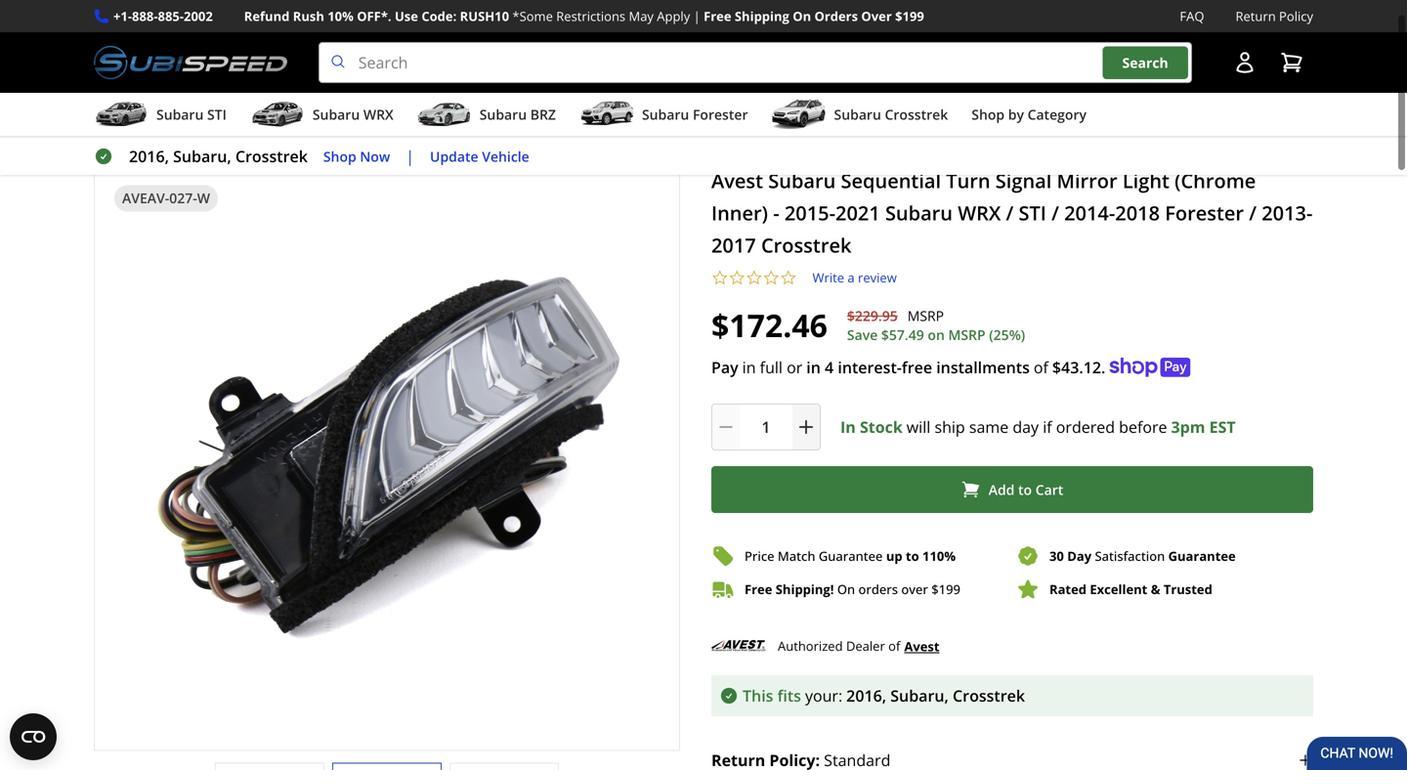 Task type: vqa. For each thing, say whether or not it's contained in the screenshot.
LED Lighting link
yes



Task type: locate. For each thing, give the bounding box(es) containing it.
shipping
[[735, 7, 790, 25]]

/ left 2013-
[[1250, 200, 1257, 226]]

-
[[773, 200, 780, 226]]

before
[[1120, 417, 1168, 438]]

1 horizontal spatial empty star image
[[763, 269, 780, 287]]

0 horizontal spatial subaru,
[[173, 146, 231, 167]]

0 vertical spatial forester
[[693, 105, 748, 124]]

home image
[[94, 135, 109, 150]]

1 vertical spatial sti
[[1019, 200, 1047, 226]]

$229.95 msrp save $57.49 on msrp (25%)
[[847, 307, 1026, 344]]

sti down signal
[[1019, 200, 1047, 226]]

free down price
[[745, 581, 773, 598]]

empty star image down 2017
[[729, 269, 746, 287]]

avest up inner)
[[712, 167, 764, 194]]

in left 4
[[807, 357, 821, 378]]

exterior link
[[147, 134, 211, 151], [147, 134, 195, 151]]

subaru for subaru forester
[[642, 105, 690, 124]]

avest image
[[712, 633, 766, 660]]

review
[[858, 269, 897, 287]]

guarantee up trusted
[[1169, 548, 1236, 565]]

| right now
[[406, 146, 415, 167]]

avest inside avest subaru sequential turn signal mirror light (chrome inner) - 2015-2021 subaru wrx / sti / 2014-2018 forester / 2013- 2017 crosstrek
[[712, 167, 764, 194]]

forester down 'search input' field
[[693, 105, 748, 124]]

0 horizontal spatial guarantee
[[819, 548, 883, 565]]

*some
[[513, 7, 553, 25]]

a subaru crosstrek thumbnail image image
[[772, 100, 827, 129]]

1 horizontal spatial empty star image
[[746, 269, 763, 287]]

1 vertical spatial subaru,
[[891, 685, 949, 706]]

forester
[[693, 105, 748, 124], [1166, 200, 1244, 226]]

add to cart
[[989, 480, 1064, 499]]

a subaru wrx thumbnail image image
[[250, 100, 305, 129]]

add
[[989, 480, 1015, 499]]

shop by category button
[[972, 97, 1087, 136]]

crosstrek inside subaru crosstrek dropdown button
[[885, 105, 949, 124]]

empty star image
[[729, 269, 746, 287], [763, 269, 780, 287]]

1 in from the left
[[743, 357, 756, 378]]

1 vertical spatial avest
[[905, 638, 940, 655]]

satisfaction
[[1095, 548, 1166, 565]]

$199
[[896, 7, 925, 25]]

0 horizontal spatial of
[[889, 637, 901, 655]]

0 vertical spatial avest
[[712, 167, 764, 194]]

10%
[[328, 7, 354, 25]]

2016, right the "your:" on the right bottom
[[847, 685, 887, 706]]

to inside button
[[1019, 480, 1032, 499]]

0 vertical spatial on
[[793, 7, 812, 25]]

0 horizontal spatial sti
[[207, 105, 227, 124]]

0 horizontal spatial free
[[704, 7, 732, 25]]

category
[[1028, 105, 1087, 124]]

stock
[[860, 417, 903, 438]]

guarantee up free shipping! on orders over $ 199
[[819, 548, 883, 565]]

subaru right a subaru forester thumbnail image
[[642, 105, 690, 124]]

in stock will ship same day if ordered before 3pm est
[[841, 417, 1236, 438]]

0 vertical spatial sti
[[207, 105, 227, 124]]

crosstrek
[[885, 105, 949, 124], [235, 146, 308, 167], [761, 232, 852, 259], [953, 685, 1026, 706]]

None number field
[[712, 404, 821, 451]]

on left orders
[[838, 581, 856, 598]]

0 vertical spatial shop
[[972, 105, 1005, 124]]

2 in from the left
[[807, 357, 821, 378]]

will
[[907, 417, 931, 438]]

match
[[778, 548, 816, 565]]

empty star image up $172.46
[[763, 269, 780, 287]]

sti up 2016, subaru, crosstrek
[[207, 105, 227, 124]]

1 horizontal spatial sti
[[1019, 200, 1047, 226]]

2016, subaru, crosstrek
[[129, 146, 308, 167]]

forester inside subaru forester dropdown button
[[693, 105, 748, 124]]

write
[[813, 269, 845, 287]]

2013-
[[1262, 200, 1313, 226]]

885-
[[158, 7, 184, 25]]

1 horizontal spatial msrp
[[949, 326, 986, 344]]

avest subaru sequential turn signal mirror light (chrome inner) - 2015-2021 subaru wrx / sti / 2014-2018 forester / 2013- 2017 crosstrek
[[712, 167, 1313, 259]]

free shipping! on orders over $ 199
[[745, 581, 961, 598]]

subaru right a subaru crosstrek thumbnail image
[[834, 105, 882, 124]]

empty star image
[[712, 269, 729, 287], [746, 269, 763, 287], [780, 269, 797, 287]]

1 horizontal spatial shop
[[972, 105, 1005, 124]]

cart
[[1036, 480, 1064, 499]]

+1-
[[113, 7, 132, 25]]

free
[[902, 357, 933, 378]]

update vehicle button
[[430, 145, 530, 168]]

1 horizontal spatial to
[[1019, 480, 1032, 499]]

day
[[1068, 548, 1092, 565]]

|
[[694, 7, 701, 25], [406, 146, 415, 167]]

trusted
[[1164, 581, 1213, 598]]

shop left by
[[972, 105, 1005, 124]]

0 horizontal spatial |
[[406, 146, 415, 167]]

2016,
[[129, 146, 169, 167], [847, 685, 887, 706]]

return
[[1236, 7, 1276, 25]]

2021
[[836, 200, 881, 226]]

subaru
[[156, 105, 204, 124], [313, 105, 360, 124], [480, 105, 527, 124], [642, 105, 690, 124], [834, 105, 882, 124], [769, 167, 836, 194], [886, 200, 953, 226]]

1 horizontal spatial forester
[[1166, 200, 1244, 226]]

forester down (chrome
[[1166, 200, 1244, 226]]

of left $43.12
[[1034, 357, 1049, 378]]

0 vertical spatial |
[[694, 7, 701, 25]]

/
[[125, 132, 131, 153], [211, 132, 217, 153], [1006, 200, 1014, 226], [1052, 200, 1060, 226], [1250, 200, 1257, 226]]

msrp right on
[[949, 326, 986, 344]]

wrx up now
[[364, 105, 394, 124]]

/ down signal
[[1006, 200, 1014, 226]]

in left full
[[743, 357, 756, 378]]

free right apply
[[704, 7, 732, 25]]

0 horizontal spatial in
[[743, 357, 756, 378]]

policy
[[1280, 7, 1314, 25]]

0 vertical spatial 2016,
[[129, 146, 169, 167]]

signal
[[996, 167, 1052, 194]]

0 vertical spatial free
[[704, 7, 732, 25]]

write a review link
[[813, 269, 897, 287]]

0 horizontal spatial forester
[[693, 105, 748, 124]]

1 vertical spatial msrp
[[949, 326, 986, 344]]

rated
[[1050, 581, 1087, 598]]

0 vertical spatial subaru,
[[173, 146, 231, 167]]

over
[[902, 581, 929, 598]]

2 horizontal spatial empty star image
[[780, 269, 797, 287]]

subaru up exterior
[[156, 105, 204, 124]]

1 vertical spatial wrx
[[958, 200, 1001, 226]]

inner)
[[712, 200, 768, 226]]

0 horizontal spatial avest
[[712, 167, 764, 194]]

1 horizontal spatial avest
[[905, 638, 940, 655]]

&
[[1151, 581, 1161, 598]]

/ right the home icon
[[125, 132, 131, 153]]

mirror
[[1057, 167, 1118, 194]]

shop
[[972, 105, 1005, 124], [323, 147, 357, 165]]

0 vertical spatial of
[[1034, 357, 1049, 378]]

2016, down subaru sti dropdown button
[[129, 146, 169, 167]]

1 vertical spatial shop
[[323, 147, 357, 165]]

subispeed logo image
[[94, 42, 287, 83]]

| right apply
[[694, 7, 701, 25]]

led lighting
[[232, 134, 308, 151]]

0 horizontal spatial to
[[906, 548, 920, 565]]

1 horizontal spatial in
[[807, 357, 821, 378]]

0 vertical spatial wrx
[[364, 105, 394, 124]]

sti
[[207, 105, 227, 124], [1019, 200, 1047, 226]]

exterior
[[147, 134, 195, 151]]

est
[[1210, 417, 1236, 438]]

a subaru forester thumbnail image image
[[580, 100, 634, 129]]

of
[[1034, 357, 1049, 378], [889, 637, 901, 655]]

free
[[704, 7, 732, 25], [745, 581, 773, 598]]

1 horizontal spatial on
[[838, 581, 856, 598]]

of left avest link on the bottom right of page
[[889, 637, 901, 655]]

ordered
[[1057, 417, 1115, 438]]

shop inside dropdown button
[[972, 105, 1005, 124]]

1 empty star image from the left
[[712, 269, 729, 287]]

on left "orders"
[[793, 7, 812, 25]]

0 horizontal spatial msrp
[[908, 307, 944, 325]]

0 horizontal spatial empty star image
[[729, 269, 746, 287]]

1 vertical spatial |
[[406, 146, 415, 167]]

subaru left 'brz'
[[480, 105, 527, 124]]

excellent
[[1090, 581, 1148, 598]]

pay in full or in 4 interest-free installments of $43.12 .
[[712, 357, 1106, 378]]

led
[[232, 134, 256, 151]]

led lighting link
[[232, 134, 324, 151], [232, 134, 308, 151]]

avest right dealer
[[905, 638, 940, 655]]

msrp up on
[[908, 307, 944, 325]]

1 horizontal spatial free
[[745, 581, 773, 598]]

1 horizontal spatial |
[[694, 7, 701, 25]]

subaru up shop now
[[313, 105, 360, 124]]

to right 'up'
[[906, 548, 920, 565]]

subaru crosstrek
[[834, 105, 949, 124]]

1 vertical spatial of
[[889, 637, 901, 655]]

subaru for subaru brz
[[480, 105, 527, 124]]

shipping!
[[776, 581, 834, 598]]

1 vertical spatial forester
[[1166, 200, 1244, 226]]

1 vertical spatial 2016,
[[847, 685, 887, 706]]

to right add
[[1019, 480, 1032, 499]]

0 horizontal spatial shop
[[323, 147, 357, 165]]

wrx down turn
[[958, 200, 1001, 226]]

0 horizontal spatial empty star image
[[712, 269, 729, 287]]

button image
[[1234, 51, 1257, 74]]

decrement image
[[717, 418, 736, 437]]

subaru,
[[173, 146, 231, 167], [891, 685, 949, 706]]

subaru for subaru wrx
[[313, 105, 360, 124]]

aveav-
[[122, 189, 169, 207]]

30
[[1050, 548, 1064, 565]]

shop now
[[323, 147, 390, 165]]

subaru, down avest link on the bottom right of page
[[891, 685, 949, 706]]

0 horizontal spatial wrx
[[364, 105, 394, 124]]

on
[[793, 7, 812, 25], [838, 581, 856, 598]]

subaru, up w on the left top
[[173, 146, 231, 167]]

1 horizontal spatial wrx
[[958, 200, 1001, 226]]

guarantee
[[819, 548, 883, 565], [1169, 548, 1236, 565]]

shop left now
[[323, 147, 357, 165]]

0 vertical spatial to
[[1019, 480, 1032, 499]]

sequential
[[841, 167, 942, 194]]

faq
[[1180, 7, 1205, 25]]

1 horizontal spatial guarantee
[[1169, 548, 1236, 565]]

subaru crosstrek button
[[772, 97, 949, 136]]

dealer
[[847, 637, 885, 655]]

orders
[[859, 581, 898, 598]]

/ left led
[[211, 132, 217, 153]]

4
[[825, 357, 834, 378]]

price
[[745, 548, 775, 565]]



Task type: describe. For each thing, give the bounding box(es) containing it.
1 guarantee from the left
[[819, 548, 883, 565]]

w
[[197, 189, 210, 207]]

restrictions
[[556, 7, 626, 25]]

if
[[1043, 417, 1052, 438]]

.
[[1102, 357, 1106, 378]]

subaru up 2015-
[[769, 167, 836, 194]]

1 horizontal spatial 2016,
[[847, 685, 887, 706]]

110%
[[923, 548, 956, 565]]

installments
[[937, 357, 1030, 378]]

your:
[[806, 685, 843, 706]]

0 horizontal spatial on
[[793, 7, 812, 25]]

1 horizontal spatial of
[[1034, 357, 1049, 378]]

1 vertical spatial free
[[745, 581, 773, 598]]

2014-
[[1065, 200, 1116, 226]]

ship
[[935, 417, 966, 438]]

vehicle
[[482, 147, 530, 165]]

888-
[[132, 7, 158, 25]]

update vehicle
[[430, 147, 530, 165]]

crosstrek inside avest subaru sequential turn signal mirror light (chrome inner) - 2015-2021 subaru wrx / sti / 2014-2018 forester / 2013- 2017 crosstrek
[[761, 232, 852, 259]]

faq link
[[1180, 6, 1205, 27]]

full
[[760, 357, 783, 378]]

2 guarantee from the left
[[1169, 548, 1236, 565]]

over
[[862, 7, 892, 25]]

shop by category
[[972, 105, 1087, 124]]

avest inside authorized dealer of avest
[[905, 638, 940, 655]]

$
[[932, 581, 939, 598]]

2018
[[1116, 200, 1160, 226]]

subaru brz button
[[417, 97, 556, 136]]

subaru down sequential
[[886, 200, 953, 226]]

aveav-027-w
[[122, 189, 210, 207]]

$172.46
[[712, 304, 828, 347]]

a subaru sti thumbnail image image
[[94, 100, 149, 129]]

shop for shop now
[[323, 147, 357, 165]]

0 horizontal spatial 2016,
[[129, 146, 169, 167]]

light
[[1123, 167, 1170, 194]]

subaru wrx
[[313, 105, 394, 124]]

$43.12
[[1053, 357, 1102, 378]]

subaru wrx button
[[250, 97, 394, 136]]

shop for shop by category
[[972, 105, 1005, 124]]

day
[[1013, 417, 1039, 438]]

2 empty star image from the left
[[763, 269, 780, 287]]

apply
[[657, 7, 690, 25]]

1 empty star image from the left
[[729, 269, 746, 287]]

subaru forester
[[642, 105, 748, 124]]

refund rush 10% off*. use code: rush10 *some restrictions may apply | free shipping on orders over $199
[[244, 7, 925, 25]]

save
[[847, 326, 878, 344]]

wrx inside dropdown button
[[364, 105, 394, 124]]

30 day satisfaction guarantee
[[1050, 548, 1236, 565]]

increment image
[[797, 418, 816, 437]]

subaru sti button
[[94, 97, 227, 136]]

add to cart button
[[712, 466, 1314, 513]]

a subaru brz thumbnail image image
[[417, 100, 472, 129]]

open widget image
[[10, 714, 57, 761]]

off*.
[[357, 7, 392, 25]]

subaru for subaru crosstrek
[[834, 105, 882, 124]]

brz
[[531, 105, 556, 124]]

wrx inside avest subaru sequential turn signal mirror light (chrome inner) - 2015-2021 subaru wrx / sti / 2014-2018 forester / 2013- 2017 crosstrek
[[958, 200, 1001, 226]]

fits
[[778, 685, 802, 706]]

code:
[[422, 7, 457, 25]]

subaru forester button
[[580, 97, 748, 136]]

$229.95
[[847, 307, 898, 325]]

orders
[[815, 7, 858, 25]]

avest link
[[905, 636, 940, 657]]

sti inside avest subaru sequential turn signal mirror light (chrome inner) - 2015-2021 subaru wrx / sti / 2014-2018 forester / 2013- 2017 crosstrek
[[1019, 200, 1047, 226]]

rush10
[[460, 7, 509, 25]]

search button
[[1103, 46, 1189, 79]]

same
[[970, 417, 1009, 438]]

rush
[[293, 7, 324, 25]]

up
[[887, 548, 903, 565]]

turn
[[947, 167, 991, 194]]

(chrome
[[1175, 167, 1256, 194]]

1 horizontal spatial subaru,
[[891, 685, 949, 706]]

2 empty star image from the left
[[746, 269, 763, 287]]

search input field
[[318, 42, 1193, 83]]

/ left 2014-
[[1052, 200, 1060, 226]]

return policy link
[[1236, 6, 1314, 27]]

subaru for subaru sti
[[156, 105, 204, 124]]

price match guarantee up to 110%
[[745, 548, 956, 565]]

return policy
[[1236, 7, 1314, 25]]

subaru sti
[[156, 105, 227, 124]]

authorized dealer of avest
[[778, 637, 940, 655]]

lighting
[[259, 134, 308, 151]]

by
[[1009, 105, 1024, 124]]

0 vertical spatial msrp
[[908, 307, 944, 325]]

sti inside dropdown button
[[207, 105, 227, 124]]

subaru brz
[[480, 105, 556, 124]]

1 vertical spatial on
[[838, 581, 856, 598]]

on
[[928, 326, 945, 344]]

refund
[[244, 7, 290, 25]]

+1-888-885-2002
[[113, 7, 213, 25]]

2017
[[712, 232, 756, 259]]

pay
[[712, 357, 739, 378]]

2015-
[[785, 200, 836, 226]]

in
[[841, 417, 856, 438]]

shop now link
[[323, 145, 390, 168]]

(25%)
[[990, 326, 1026, 344]]

1 vertical spatial to
[[906, 548, 920, 565]]

or
[[787, 357, 803, 378]]

update
[[430, 147, 479, 165]]

shop pay image
[[1110, 358, 1191, 377]]

of inside authorized dealer of avest
[[889, 637, 901, 655]]

search
[[1123, 53, 1169, 72]]

3 empty star image from the left
[[780, 269, 797, 287]]

forester inside avest subaru sequential turn signal mirror light (chrome inner) - 2015-2021 subaru wrx / sti / 2014-2018 forester / 2013- 2017 crosstrek
[[1166, 200, 1244, 226]]

3pm
[[1172, 417, 1206, 438]]



